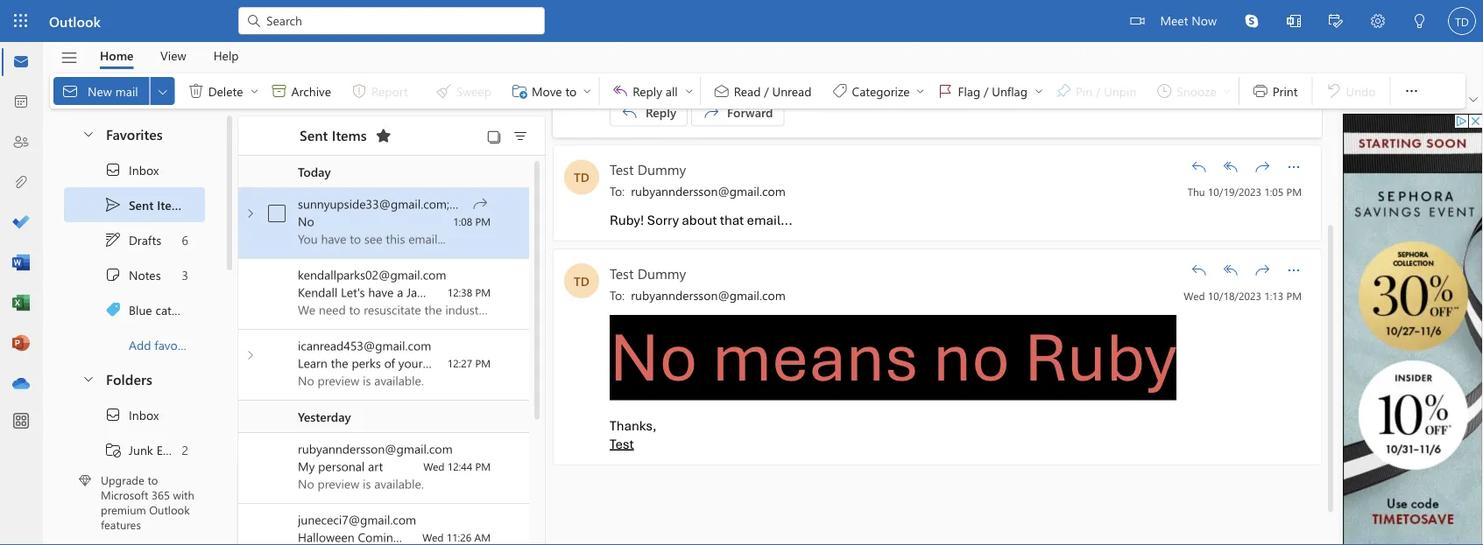 Task type: describe. For each thing, give the bounding box(es) containing it.
365
[[152, 488, 170, 503]]


[[1469, 95, 1478, 104]]

 delete 
[[187, 82, 260, 100]]

 button
[[1231, 0, 1273, 42]]

to: for wed
[[610, 287, 625, 304]]

rubyanndersson@gmail.com button for wed
[[628, 286, 788, 305]]

 for wed
[[1222, 262, 1240, 280]]


[[60, 49, 78, 67]]


[[104, 301, 122, 319]]

reply for 
[[633, 83, 662, 99]]

your
[[398, 355, 423, 371]]

none text field inside no means no ruby "application"
[[610, 285, 1171, 305]]

 button for 
[[682, 77, 696, 105]]

wed for rubyanndersson@gmail.com
[[423, 460, 445, 474]]

pm inside kendallparks02@gmail.com kendall let's have a jam sesh 12:38 pm
[[475, 286, 491, 300]]

 blue category
[[104, 301, 203, 319]]

dummy for wed 10/18/2023 1:13 pm
[[637, 264, 686, 283]]

pm right "12:44" in the bottom left of the page
[[475, 460, 491, 474]]

1:08 pm
[[453, 215, 491, 229]]

all
[[666, 83, 678, 99]]

with
[[173, 488, 194, 503]]

word image
[[12, 255, 30, 272]]

test dummy for thu 10/19/2023 1:05 pm
[[610, 160, 686, 179]]

personal
[[318, 459, 365, 475]]

premium features image
[[79, 475, 91, 487]]

a
[[397, 284, 403, 300]]

 notes
[[104, 266, 161, 284]]

ruby!
[[610, 212, 644, 229]]

delete
[[208, 83, 243, 99]]

more apps image
[[12, 413, 30, 431]]

 for learn the perks of your microsoft account
[[243, 349, 257, 363]]

 button for 
[[150, 77, 175, 105]]

unread
[[772, 83, 812, 99]]

move & delete group
[[53, 74, 595, 109]]


[[187, 82, 205, 100]]

wed 12:44 pm
[[423, 460, 491, 474]]


[[831, 82, 848, 100]]

1 horizontal spatial email...
[[747, 212, 793, 229]]

test dummy button for wed 10/18/2023 1:13 pm
[[610, 264, 686, 283]]

 inside folders tree item
[[81, 372, 95, 386]]


[[61, 82, 79, 100]]

favorites tree item
[[64, 117, 205, 152]]

premium
[[101, 503, 146, 518]]

yesterday
[[298, 409, 351, 425]]

favorite
[[154, 337, 195, 353]]

add favorite tree item
[[64, 328, 205, 363]]

email... inside message list list box
[[408, 231, 446, 247]]

this
[[386, 231, 405, 247]]

 button for 10/19/2023
[[1217, 153, 1245, 181]]

rubyanndersson@gmail.com button for thu
[[628, 183, 788, 201]]

0 vertical spatial wed
[[1184, 289, 1205, 303]]

3
[[182, 267, 188, 283]]

of
[[384, 355, 395, 371]]

items inside  sent items
[[157, 197, 188, 213]]

test for thu
[[610, 160, 634, 179]]

means
[[712, 316, 919, 401]]

 tree item
[[64, 187, 205, 223]]

 reply
[[621, 104, 676, 122]]

rubyanndersson@gmail.com up "art"
[[298, 441, 453, 457]]

 inside  move to 
[[582, 86, 592, 96]]

outlook inside banner
[[49, 11, 101, 30]]

microsoft inside upgrade to microsoft 365 with premium outlook features
[[101, 488, 148, 503]]

kendall
[[298, 284, 338, 300]]

thanks, test
[[610, 418, 657, 453]]

mail image
[[12, 53, 30, 71]]

6
[[182, 232, 188, 248]]

tags group
[[704, 74, 1235, 109]]

2  tree item from the top
[[64, 398, 205, 433]]


[[104, 442, 122, 459]]

to do image
[[12, 215, 30, 232]]

microsoft inside message list list box
[[426, 355, 477, 371]]

0 vertical spatial 
[[612, 82, 629, 100]]

 inside  delete 
[[249, 86, 260, 96]]

unflag
[[992, 83, 1028, 99]]

 flag / unflag 
[[937, 82, 1044, 100]]

0 horizontal spatial have
[[321, 231, 346, 247]]

 for wed
[[1191, 262, 1208, 280]]

preview for the
[[318, 373, 359, 389]]

0 vertical spatial  button
[[1394, 74, 1429, 109]]

pm right the 1:13
[[1286, 289, 1302, 303]]

Select a conversation checkbox
[[263, 445, 298, 473]]

email
[[156, 442, 185, 458]]

sorry
[[647, 212, 679, 229]]

sent inside  sent items
[[129, 197, 154, 213]]

 tree item
[[64, 293, 205, 328]]

art
[[368, 459, 383, 475]]

Search field
[[265, 11, 534, 29]]

3 select a conversation checkbox from the top
[[263, 516, 298, 544]]

view
[[160, 47, 186, 64]]

 button for 10/18/2023
[[1248, 257, 1276, 285]]

no preview is available. for art
[[298, 476, 424, 492]]

 tree item
[[64, 223, 205, 258]]

archive
[[291, 83, 331, 99]]

test inside thanks, test
[[610, 436, 634, 453]]

jam
[[407, 284, 428, 300]]

no preview is available. for perks
[[298, 373, 424, 389]]

sent items heading
[[277, 117, 397, 155]]

 archive
[[270, 82, 331, 100]]

 button for no
[[243, 207, 258, 221]]

1:13
[[1264, 289, 1284, 303]]

select a conversation checkbox for no
[[263, 200, 298, 228]]

no up thanks,
[[610, 316, 698, 401]]

to for you
[[350, 231, 361, 247]]

 up "1:05"
[[1254, 159, 1271, 176]]


[[1130, 14, 1144, 28]]

favorites
[[106, 124, 163, 143]]

 button
[[1466, 91, 1481, 109]]

kendallparks02@gmail.com kendall let's have a jam sesh 12:38 pm
[[298, 267, 491, 300]]

12:27
[[447, 357, 472, 371]]

 read / unread
[[713, 82, 812, 100]]

 button for 
[[1032, 77, 1046, 105]]

meet
[[1160, 12, 1188, 28]]

notes
[[129, 267, 161, 283]]

new
[[88, 83, 112, 99]]

account
[[481, 355, 523, 371]]

 for thu
[[1222, 159, 1240, 176]]

favorites tree
[[64, 110, 205, 363]]

today heading
[[238, 156, 529, 188]]

 button
[[1315, 0, 1357, 44]]

 button
[[506, 124, 534, 148]]

files image
[[12, 174, 30, 192]]

rubyanndersson@gmail.com down ruby! sorry about that email...
[[631, 287, 786, 304]]

select a conversation image
[[268, 205, 286, 223]]

account manager for test dummy image
[[1448, 7, 1476, 35]]

12:44
[[447, 460, 472, 474]]

print
[[1273, 83, 1298, 99]]

 button
[[1273, 0, 1315, 44]]

available. for art
[[374, 476, 424, 492]]


[[245, 12, 263, 30]]

 up the 1:13
[[1254, 262, 1271, 280]]

10/18/2023
[[1208, 289, 1261, 303]]


[[104, 266, 122, 284]]

junk
[[129, 442, 153, 458]]

no means no ruby application
[[0, 0, 1483, 546]]

 button for folders
[[73, 363, 102, 395]]

onedrive image
[[12, 376, 30, 393]]

pm right 1:08
[[475, 215, 491, 229]]

td for wed
[[574, 273, 589, 290]]

 inbox for 2nd the  tree item from the top of the no means no ruby "application"
[[104, 406, 159, 424]]

you have to see this email...
[[298, 231, 446, 247]]

to for 
[[565, 83, 577, 99]]

left-rail-appbar navigation
[[4, 42, 39, 405]]

0 vertical spatial 
[[621, 104, 639, 122]]

test dummy image
[[564, 264, 599, 299]]

move
[[532, 83, 562, 99]]

no
[[933, 316, 1010, 401]]

wed for junececi7@gmail.com
[[422, 531, 444, 545]]

people image
[[12, 134, 30, 152]]

test for wed
[[610, 264, 634, 283]]

to: for thu
[[610, 184, 625, 200]]

see
[[364, 231, 382, 247]]

tree inside no means no ruby "application"
[[64, 398, 205, 546]]

 tree item
[[64, 258, 205, 293]]

 new mail
[[61, 82, 138, 100]]

 inside ' categorize '
[[915, 86, 926, 96]]

no means no ruby
[[610, 316, 1176, 401]]



Task type: locate. For each thing, give the bounding box(es) containing it.
1 rubyanndersson@gmail.com button from the top
[[628, 183, 788, 201]]

help
[[213, 47, 239, 64]]

 inside  flag / unflag 
[[1034, 86, 1044, 96]]

2 email message element from the top
[[553, 249, 1322, 466]]

folders tree item
[[64, 363, 205, 398]]

 inside favorites tree item
[[81, 127, 95, 141]]

3 test from the top
[[610, 436, 634, 453]]

1 to: rubyanndersson@gmail.com from the top
[[610, 184, 786, 200]]

no down the my
[[298, 476, 314, 492]]

inbox for first the  tree item from the top
[[129, 162, 159, 178]]

wed left "12:44" in the bottom left of the page
[[423, 460, 445, 474]]

0 vertical spatial td
[[574, 170, 589, 186]]

perks
[[352, 355, 381, 371]]

0 vertical spatial to
[[565, 83, 577, 99]]

1  from the top
[[243, 207, 257, 221]]

reply up  reply
[[633, 83, 662, 99]]

None text field
[[610, 285, 1171, 305]]

to: inside text box
[[610, 184, 625, 200]]

 tree item
[[64, 433, 205, 468]]

meet now
[[1160, 12, 1217, 28]]

outlook banner
[[0, 0, 1483, 44]]

 up "10/18/2023"
[[1222, 262, 1240, 280]]

 button for 
[[247, 77, 262, 105]]

1 vertical spatial email...
[[408, 231, 446, 247]]

td for thu
[[574, 170, 589, 186]]

email...
[[747, 212, 793, 229], [408, 231, 446, 247]]

td button
[[564, 160, 599, 195], [564, 264, 599, 299]]

to right upgrade at left
[[148, 473, 158, 488]]

td button for thu 10/19/2023 1:05 pm
[[564, 160, 599, 195]]

rubyanndersson@gmail.com button inside text box
[[628, 183, 788, 201]]

to inside  move to 
[[565, 83, 577, 99]]

0 vertical spatial select a conversation checkbox
[[263, 200, 298, 228]]

available. down "art"
[[374, 476, 424, 492]]

 button
[[1399, 0, 1441, 44]]

0 horizontal spatial /
[[764, 83, 769, 99]]

 button up "1:05"
[[1248, 153, 1276, 181]]

0 horizontal spatial sent
[[129, 197, 154, 213]]

microsoft
[[426, 355, 477, 371], [101, 488, 148, 503]]

2 td from the top
[[574, 273, 589, 290]]

email message element containing test dummy
[[553, 145, 1322, 242]]

my
[[298, 459, 315, 475]]

tab list inside no means no ruby "application"
[[87, 42, 252, 69]]

to inside upgrade to microsoft 365 with premium outlook features
[[148, 473, 158, 488]]

 button up "1:05"
[[1280, 153, 1308, 181]]

 inside message list list box
[[471, 195, 489, 213]]

is down perks
[[363, 373, 371, 389]]

1 vertical spatial  inbox
[[104, 406, 159, 424]]

 left 
[[915, 86, 926, 96]]

1 vertical spatial dummy
[[637, 264, 686, 283]]

upgrade to microsoft 365 with premium outlook features
[[101, 473, 194, 533]]

test dummy up sorry
[[610, 160, 686, 179]]

0 vertical spatial  button
[[1185, 153, 1213, 181]]

 up "10/18/2023"
[[1191, 262, 1208, 280]]

 down  reply all 
[[621, 104, 639, 122]]

0 horizontal spatial email...
[[408, 231, 446, 247]]

available. down of
[[374, 373, 424, 389]]

is for perks
[[363, 373, 371, 389]]

1 vertical spatial email message element
[[553, 249, 1322, 466]]

 inside  popup button
[[156, 84, 170, 98]]

0 vertical spatial test
[[610, 160, 634, 179]]

1 vertical spatial  button
[[73, 363, 102, 395]]

2 td button from the top
[[564, 264, 599, 299]]

12:27 pm
[[447, 357, 491, 371]]

to: right test dummy image on the left of the page
[[610, 287, 625, 304]]

test right test dummy icon
[[610, 160, 634, 179]]

test dummy down sorry
[[610, 264, 686, 283]]

1 vertical spatial sent
[[129, 197, 154, 213]]

available. for perks
[[374, 373, 424, 389]]

2 test dummy button from the top
[[610, 264, 686, 283]]

1:08
[[453, 215, 472, 229]]

select a conversation checkbox for learn the perks of your microsoft account
[[263, 342, 298, 370]]

2  inbox from the top
[[104, 406, 159, 424]]

 for wed 10/18/2023 1:13 pm
[[1285, 262, 1303, 280]]

email... right this
[[408, 231, 446, 247]]

0 vertical spatial test dummy
[[610, 160, 686, 179]]

select a conversation checkbox up you
[[263, 200, 298, 228]]

thu 10/19/2023 1:05 pm
[[1188, 185, 1302, 199]]

 inbox inside tree
[[104, 406, 159, 424]]

outlook right premium
[[149, 503, 190, 518]]

1 vertical spatial is
[[363, 476, 371, 492]]

pm right "12:27"
[[475, 357, 491, 371]]

no preview is available.
[[298, 373, 424, 389], [298, 476, 424, 492]]

1  from the top
[[104, 161, 122, 179]]

to
[[565, 83, 577, 99], [350, 231, 361, 247], [148, 473, 158, 488]]

items up 6
[[157, 197, 188, 213]]

rubyanndersson@gmail.com button down ruby! sorry about that email...
[[628, 286, 788, 305]]

to: rubyanndersson@gmail.com for wed 10/18/2023 1:13 pm
[[610, 287, 786, 304]]

1 vertical spatial rubyanndersson@gmail.com button
[[628, 286, 788, 305]]

1  button from the top
[[73, 117, 102, 150]]

1 horizontal spatial microsoft
[[426, 355, 477, 371]]

sent inside sent items 
[[300, 125, 328, 144]]

 button left 
[[247, 77, 262, 105]]

message list list box
[[238, 156, 608, 546]]

 down 
[[703, 104, 720, 122]]

2 horizontal spatial to
[[565, 83, 577, 99]]

is down "art"
[[363, 476, 371, 492]]

1  tree item from the top
[[64, 152, 205, 187]]

 up 10/19/2023
[[1222, 159, 1240, 176]]

1 is from the top
[[363, 373, 371, 389]]

1 horizontal spatial sent
[[300, 125, 328, 144]]

 search field
[[238, 0, 545, 39]]

1 vertical spatial wed
[[423, 460, 445, 474]]

1 vertical spatial items
[[157, 197, 188, 213]]

email message element
[[553, 145, 1322, 242], [553, 249, 1322, 466]]

0 vertical spatial test dummy button
[[610, 160, 686, 179]]

am
[[474, 531, 491, 545]]

reply down  reply all 
[[646, 105, 676, 121]]

/ inside  read / unread
[[764, 83, 769, 99]]

4  button from the left
[[1032, 77, 1046, 105]]

 inbox down folders tree item
[[104, 406, 159, 424]]

items left  at top left
[[332, 125, 367, 144]]

is
[[363, 373, 371, 389], [363, 476, 371, 492]]

1 to: from the top
[[610, 184, 625, 200]]

/ right read
[[764, 83, 769, 99]]

rubyanndersson@gmail.com button up ruby! sorry about that email...
[[628, 183, 788, 201]]

microsoft up features
[[101, 488, 148, 503]]

12:38
[[447, 286, 472, 300]]

 for 2nd the  tree item from the top of the no means no ruby "application"
[[104, 406, 122, 424]]

 button
[[52, 43, 87, 73]]

learn
[[298, 355, 327, 371]]

 tree item up "junk"
[[64, 398, 205, 433]]

folders
[[106, 369, 152, 388]]

 up thu
[[1191, 159, 1208, 176]]

wed left 11:26
[[422, 531, 444, 545]]

td button for wed 10/18/2023 1:13 pm
[[564, 264, 599, 299]]

tree
[[64, 398, 205, 546]]

rubyanndersson@gmail.com down test dummy icon
[[453, 196, 608, 212]]

1  button from the top
[[243, 207, 258, 221]]

 button
[[243, 207, 258, 221], [243, 349, 258, 363]]

1 vertical spatial  button
[[1248, 257, 1276, 285]]

0 vertical spatial is
[[363, 373, 371, 389]]

have right you
[[321, 231, 346, 247]]

2  button from the top
[[1248, 257, 1276, 285]]

test dummy for wed 10/18/2023 1:13 pm
[[610, 264, 686, 283]]

 button down  new mail
[[73, 117, 102, 150]]

0 horizontal spatial to
[[148, 473, 158, 488]]

powerpoint image
[[12, 336, 30, 353]]

is for art
[[363, 476, 371, 492]]

reply inside  reply all 
[[633, 83, 662, 99]]

1 vertical spatial available.
[[374, 476, 424, 492]]

1 horizontal spatial outlook
[[149, 503, 190, 518]]

0 horizontal spatial outlook
[[49, 11, 101, 30]]


[[511, 82, 528, 100]]

1 available. from the top
[[374, 373, 424, 389]]

 button inside folders tree item
[[73, 363, 102, 395]]

2 inbox from the top
[[129, 407, 159, 423]]

 for thu 10/19/2023 1:05 pm
[[1285, 159, 1303, 176]]

 right "unflag"
[[1034, 86, 1044, 96]]

0 vertical spatial  inbox
[[104, 161, 159, 179]]

ruby
[[1024, 316, 1176, 401]]

pm right 12:38
[[475, 286, 491, 300]]

read
[[734, 83, 761, 99]]

to: up the "ruby!"
[[610, 184, 625, 200]]

 inside tree
[[104, 406, 122, 424]]

wed 11:26 am
[[422, 531, 491, 545]]

1 vertical spatial to: rubyanndersson@gmail.com
[[610, 287, 786, 304]]

2 test dummy from the top
[[610, 264, 686, 283]]

dummy
[[637, 160, 686, 179], [637, 264, 686, 283]]

 up 
[[104, 406, 122, 424]]

none text field inside no means no ruby "application"
[[610, 181, 1175, 201]]

to right "move"
[[565, 83, 577, 99]]

2  button from the top
[[73, 363, 102, 395]]

to: rubyanndersson@gmail.com inside text box
[[610, 184, 786, 200]]

2 vertical spatial wed
[[422, 531, 444, 545]]

2
[[182, 442, 188, 458]]

sesh
[[431, 284, 456, 300]]

 button right "unflag"
[[1032, 77, 1046, 105]]

have inside kendallparks02@gmail.com kendall let's have a jam sesh 12:38 pm
[[368, 284, 394, 300]]

1 vertical spatial have
[[368, 284, 394, 300]]

1  button from the top
[[1248, 153, 1276, 181]]

sent right 
[[129, 197, 154, 213]]

test dummy button down sorry
[[610, 264, 686, 283]]

1 vertical spatial  button
[[1185, 257, 1213, 285]]

1 no preview is available. from the top
[[298, 373, 424, 389]]

reply for 
[[646, 105, 676, 121]]

2 select a conversation checkbox from the top
[[263, 342, 298, 370]]

 inbox for first the  tree item from the top
[[104, 161, 159, 179]]

 button for 10/19/2023
[[1248, 153, 1276, 181]]

test right test dummy image on the left of the page
[[610, 264, 634, 283]]

 button for thu
[[1185, 153, 1213, 181]]

2  from the top
[[243, 349, 257, 363]]

0 vertical spatial dummy
[[637, 160, 686, 179]]

outlook inside upgrade to microsoft 365 with premium outlook features
[[149, 503, 190, 518]]


[[937, 82, 954, 100]]

test dummy image
[[564, 160, 599, 195]]

0 vertical spatial  tree item
[[64, 152, 205, 187]]

to: rubyanndersson@gmail.com up about
[[610, 184, 786, 200]]

2  button from the left
[[247, 77, 262, 105]]

0 vertical spatial to:
[[610, 184, 625, 200]]

view button
[[147, 42, 199, 69]]

1 vertical spatial preview
[[318, 476, 359, 492]]

to inside message list list box
[[350, 231, 361, 247]]

preview down the my personal art
[[318, 476, 359, 492]]

none text field containing to:
[[610, 181, 1175, 201]]

test down thanks,
[[610, 436, 634, 453]]

 button right all
[[682, 77, 696, 105]]

items
[[332, 125, 367, 144], [157, 197, 188, 213]]

icanread453@gmail.com
[[298, 338, 431, 354]]

1 vertical spatial no preview is available.
[[298, 476, 424, 492]]

 junk email 2
[[104, 442, 188, 459]]

1  inbox from the top
[[104, 161, 159, 179]]

 button for 10/18/2023
[[1217, 257, 1245, 285]]

1 vertical spatial 
[[104, 406, 122, 424]]

outlook up  button
[[49, 11, 101, 30]]

to: rubyanndersson@gmail.com inside text field
[[610, 287, 786, 304]]

0 vertical spatial available.
[[374, 373, 424, 389]]

2 / from the left
[[984, 83, 989, 99]]

2 to: from the top
[[610, 287, 625, 304]]

 button up "10/18/2023"
[[1185, 257, 1213, 285]]

0 vertical spatial items
[[332, 125, 367, 144]]

 button inside favorites tree item
[[73, 117, 102, 150]]

junececi7@gmail.com
[[298, 512, 416, 528]]

/ inside  flag / unflag 
[[984, 83, 989, 99]]

have left a
[[368, 284, 394, 300]]


[[1329, 14, 1343, 28]]

inbox up  junk email 2
[[129, 407, 159, 423]]

0 vertical spatial  button
[[1248, 153, 1276, 181]]

1 select a conversation checkbox from the top
[[263, 200, 298, 228]]

1  button from the left
[[150, 77, 175, 105]]

2 test from the top
[[610, 264, 634, 283]]

 for first the  tree item from the top
[[104, 161, 122, 179]]

available.
[[374, 373, 424, 389], [374, 476, 424, 492]]

 button left 
[[150, 77, 175, 105]]

2  button from the top
[[1185, 257, 1213, 285]]

2  button from the top
[[243, 349, 258, 363]]

1 vertical spatial reply
[[646, 105, 676, 121]]

no preview is available. down "art"
[[298, 476, 424, 492]]

 button for wed
[[1185, 257, 1213, 285]]

no down learn
[[298, 373, 314, 389]]

rubyanndersson@gmail.com inside text box
[[631, 184, 786, 200]]

 down  new mail
[[81, 127, 95, 141]]

 button
[[369, 122, 397, 150]]

preview for personal
[[318, 476, 359, 492]]

tab list
[[87, 42, 252, 69]]

 button for learn the perks of your microsoft account
[[243, 349, 258, 363]]

inbox for 2nd the  tree item from the top of the no means no ruby "application"
[[129, 407, 159, 423]]

2  button from the top
[[1217, 257, 1245, 285]]

0 vertical spatial 
[[243, 207, 257, 221]]

 inbox inside favorites "tree"
[[104, 161, 159, 179]]

test
[[610, 160, 634, 179], [610, 264, 634, 283], [610, 436, 634, 453]]

 inbox down favorites tree item
[[104, 161, 159, 179]]

0 vertical spatial preview
[[318, 373, 359, 389]]

select a conversation checkbox left the
[[263, 342, 298, 370]]


[[156, 84, 170, 98], [249, 86, 260, 96], [582, 86, 592, 96], [684, 86, 694, 96], [915, 86, 926, 96], [1034, 86, 1044, 96], [81, 127, 95, 141], [81, 372, 95, 386]]

 tree item down favorites
[[64, 152, 205, 187]]


[[1371, 14, 1385, 28]]

td
[[574, 170, 589, 186], [574, 273, 589, 290]]

to: rubyanndersson@gmail.com
[[610, 184, 786, 200], [610, 287, 786, 304]]

1 vertical spatial 
[[1191, 159, 1208, 176]]

1 td button from the top
[[564, 160, 599, 195]]

inbox inside favorites "tree"
[[129, 162, 159, 178]]

that
[[720, 212, 744, 229]]

calendar image
[[12, 94, 30, 111]]

 left select a conversation icon
[[243, 207, 257, 221]]

1 preview from the top
[[318, 373, 359, 389]]

to:
[[610, 184, 625, 200], [610, 287, 625, 304]]

1 vertical spatial td
[[574, 273, 589, 290]]

 inside  reply all 
[[684, 86, 694, 96]]

0 vertical spatial  button
[[243, 207, 258, 221]]

3  button from the left
[[682, 77, 696, 105]]

1 vertical spatial to
[[350, 231, 361, 247]]

inbox up  sent items
[[129, 162, 159, 178]]

None text field
[[610, 181, 1175, 201]]

1 horizontal spatial /
[[984, 83, 989, 99]]

Select a conversation checkbox
[[263, 200, 298, 228], [263, 342, 298, 370], [263, 516, 298, 544]]

1 vertical spatial td button
[[564, 264, 599, 299]]

1 vertical spatial 
[[243, 349, 257, 363]]

no
[[298, 213, 314, 230], [610, 316, 698, 401], [298, 373, 314, 389], [298, 476, 314, 492]]

 up thu 10/19/2023 1:05 pm
[[1285, 159, 1303, 176]]

outlook link
[[49, 0, 101, 42]]

 button up the 1:13
[[1280, 257, 1308, 285]]

0 horizontal spatial items
[[157, 197, 188, 213]]

 left  popup button
[[1403, 82, 1421, 100]]

dummy for thu 10/19/2023 1:05 pm
[[637, 160, 686, 179]]

 button for thu 10/19/2023 1:05 pm
[[1280, 153, 1308, 181]]

wed
[[1184, 289, 1205, 303], [423, 460, 445, 474], [422, 531, 444, 545]]

1 horizontal spatial to
[[350, 231, 361, 247]]

1 vertical spatial  tree item
[[64, 398, 205, 433]]

1 vertical spatial  button
[[1217, 257, 1245, 285]]

 button left learn
[[243, 349, 258, 363]]


[[270, 82, 288, 100]]

 button
[[1185, 153, 1213, 181], [1185, 257, 1213, 285]]

1 vertical spatial test dummy button
[[610, 264, 686, 283]]

0 vertical spatial to: rubyanndersson@gmail.com
[[610, 184, 786, 200]]

 button for favorites
[[73, 117, 102, 150]]

td inside test dummy icon
[[574, 170, 589, 186]]

0 vertical spatial 
[[104, 161, 122, 179]]

1  button from the top
[[1217, 153, 1245, 181]]

select a conversation checkbox down the my
[[263, 516, 298, 544]]

test dummy button for thu 10/19/2023 1:05 pm
[[610, 160, 686, 179]]

0 vertical spatial sent
[[300, 125, 328, 144]]

sent
[[300, 125, 328, 144], [129, 197, 154, 213]]

 right all
[[684, 86, 694, 96]]

1 test dummy button from the top
[[610, 160, 686, 179]]

1 vertical spatial select a conversation checkbox
[[263, 342, 298, 370]]

to left see
[[350, 231, 361, 247]]

0 vertical spatial 
[[1403, 82, 1421, 100]]

my personal art
[[298, 459, 383, 475]]

let's
[[341, 284, 365, 300]]

 button inside tags group
[[1032, 77, 1046, 105]]

1 vertical spatial outlook
[[149, 503, 190, 518]]

wed 10/18/2023 1:13 pm
[[1184, 289, 1302, 303]]

reply inside  reply
[[646, 105, 676, 121]]

0 vertical spatial rubyanndersson@gmail.com button
[[628, 183, 788, 201]]

 button up thu
[[1185, 153, 1213, 181]]

 left folders
[[81, 372, 95, 386]]

0 vertical spatial  button
[[73, 117, 102, 150]]

test dummy button
[[610, 160, 686, 179], [610, 264, 686, 283]]


[[486, 129, 502, 145]]

 button up "10/18/2023"
[[1217, 257, 1245, 285]]

items inside sent items 
[[332, 125, 367, 144]]

 for thu
[[1191, 159, 1208, 176]]

2 vertical spatial 
[[1285, 262, 1303, 280]]

1 vertical spatial 
[[1285, 159, 1303, 176]]

1  button from the top
[[1185, 153, 1213, 181]]

2 vertical spatial to
[[148, 473, 158, 488]]

sunnyupside33@gmail.com; rubyanndersson@gmail.com
[[298, 196, 608, 212]]

 button up 10/19/2023
[[1217, 153, 1245, 181]]

1 vertical spatial microsoft
[[101, 488, 148, 503]]

0 vertical spatial reply
[[633, 83, 662, 99]]

1 test from the top
[[610, 160, 634, 179]]

to: rubyanndersson@gmail.com down about
[[610, 287, 786, 304]]

excel image
[[12, 295, 30, 313]]

2  from the top
[[104, 406, 122, 424]]

0 horizontal spatial microsoft
[[101, 488, 148, 503]]

dummy down sorry
[[637, 264, 686, 283]]

 up 
[[104, 161, 122, 179]]

0 vertical spatial td button
[[564, 160, 599, 195]]

 button left select a conversation icon
[[243, 207, 258, 221]]

10/19/2023
[[1208, 185, 1261, 199]]

 button
[[1217, 153, 1245, 181], [1217, 257, 1245, 285]]

have
[[321, 231, 346, 247], [368, 284, 394, 300]]

0 vertical spatial microsoft
[[426, 355, 477, 371]]

2 vertical spatial 
[[1222, 262, 1240, 280]]

2 preview from the top
[[318, 476, 359, 492]]

/ for 
[[984, 83, 989, 99]]

1 vertical spatial 
[[1222, 159, 1240, 176]]

0 vertical spatial have
[[321, 231, 346, 247]]

0 vertical spatial email...
[[747, 212, 793, 229]]

 button
[[73, 117, 102, 150], [73, 363, 102, 395]]

email message element containing no means no ruby
[[553, 249, 1322, 466]]

forward
[[727, 105, 773, 121]]

thanks,
[[610, 418, 657, 435]]

1 vertical spatial inbox
[[129, 407, 159, 423]]

 for no
[[243, 207, 257, 221]]

1 horizontal spatial items
[[332, 125, 367, 144]]

1 horizontal spatial have
[[368, 284, 394, 300]]

1 vertical spatial  button
[[1280, 153, 1308, 181]]

category
[[155, 302, 203, 318]]

tab list containing home
[[87, 42, 252, 69]]

no up you
[[298, 213, 314, 230]]

 up '1:08 pm'
[[471, 195, 489, 213]]

message list section
[[238, 112, 608, 546]]


[[375, 127, 392, 145]]

home button
[[87, 42, 147, 69]]

email... right that
[[747, 212, 793, 229]]

 up wed 10/18/2023 1:13 pm
[[1285, 262, 1303, 280]]

1 vertical spatial  button
[[243, 349, 258, 363]]

1 inbox from the top
[[129, 162, 159, 178]]

0 vertical spatial no preview is available.
[[298, 373, 424, 389]]

pm right "1:05"
[[1286, 185, 1302, 199]]

11:26
[[447, 531, 471, 545]]

1 email message element from the top
[[553, 145, 1322, 242]]

/ right flag on the right of page
[[984, 83, 989, 99]]

1 vertical spatial test
[[610, 264, 634, 283]]

test dummy button up sorry
[[610, 160, 686, 179]]

 left 
[[156, 84, 170, 98]]

0 vertical spatial outlook
[[49, 11, 101, 30]]

yesterday heading
[[238, 401, 529, 434]]

1 dummy from the top
[[637, 160, 686, 179]]

2 vertical spatial 
[[1191, 262, 1208, 280]]

tree containing 
[[64, 398, 205, 546]]

2 to: rubyanndersson@gmail.com from the top
[[610, 287, 786, 304]]

1 vertical spatial to:
[[610, 287, 625, 304]]

 left learn
[[243, 349, 257, 363]]


[[1245, 14, 1259, 28]]

now
[[1192, 12, 1217, 28]]

2 vertical spatial test
[[610, 436, 634, 453]]

 button left  popup button
[[1394, 74, 1429, 109]]

 tree item
[[64, 152, 205, 187], [64, 398, 205, 433]]

td inside test dummy image
[[574, 273, 589, 290]]

0 vertical spatial  button
[[1217, 153, 1245, 181]]

 reply all 
[[612, 82, 694, 100]]

 inside favorites "tree"
[[104, 161, 122, 179]]

0 vertical spatial inbox
[[129, 162, 159, 178]]

categorize
[[852, 83, 910, 99]]

to: rubyanndersson@gmail.com for thu 10/19/2023 1:05 pm
[[610, 184, 786, 200]]

1 td from the top
[[574, 170, 589, 186]]

inbox
[[129, 162, 159, 178], [129, 407, 159, 423]]

2 available. from the top
[[374, 476, 424, 492]]

1 test dummy from the top
[[610, 160, 686, 179]]

/ for 
[[764, 83, 769, 99]]

 up  reply
[[612, 82, 629, 100]]

you
[[298, 231, 318, 247]]

2 vertical spatial select a conversation checkbox
[[263, 516, 298, 544]]

1 vertical spatial test dummy
[[610, 264, 686, 283]]

none text field containing to:
[[610, 285, 1171, 305]]

about
[[682, 212, 717, 229]]

 print
[[1252, 82, 1298, 100]]

1 / from the left
[[764, 83, 769, 99]]

flag
[[958, 83, 980, 99]]

 sent items
[[104, 196, 188, 214]]

learn the perks of your microsoft account
[[298, 355, 523, 371]]

ruby! sorry about that email...
[[610, 212, 793, 229]]

 button for wed 10/18/2023 1:13 pm
[[1280, 257, 1308, 285]]

kendallparks02@gmail.com
[[298, 267, 446, 283]]

2 rubyanndersson@gmail.com button from the top
[[628, 286, 788, 305]]

2 dummy from the top
[[637, 264, 686, 283]]

2 no preview is available. from the top
[[298, 476, 424, 492]]

2 is from the top
[[363, 476, 371, 492]]

microsoft right your on the left
[[426, 355, 477, 371]]

 right "move"
[[582, 86, 592, 96]]

0 vertical spatial email message element
[[553, 145, 1322, 242]]

 button left folders
[[73, 363, 102, 395]]



Task type: vqa. For each thing, say whether or not it's contained in the screenshot.
3rd Select a conversation checkbox from the top
yes



